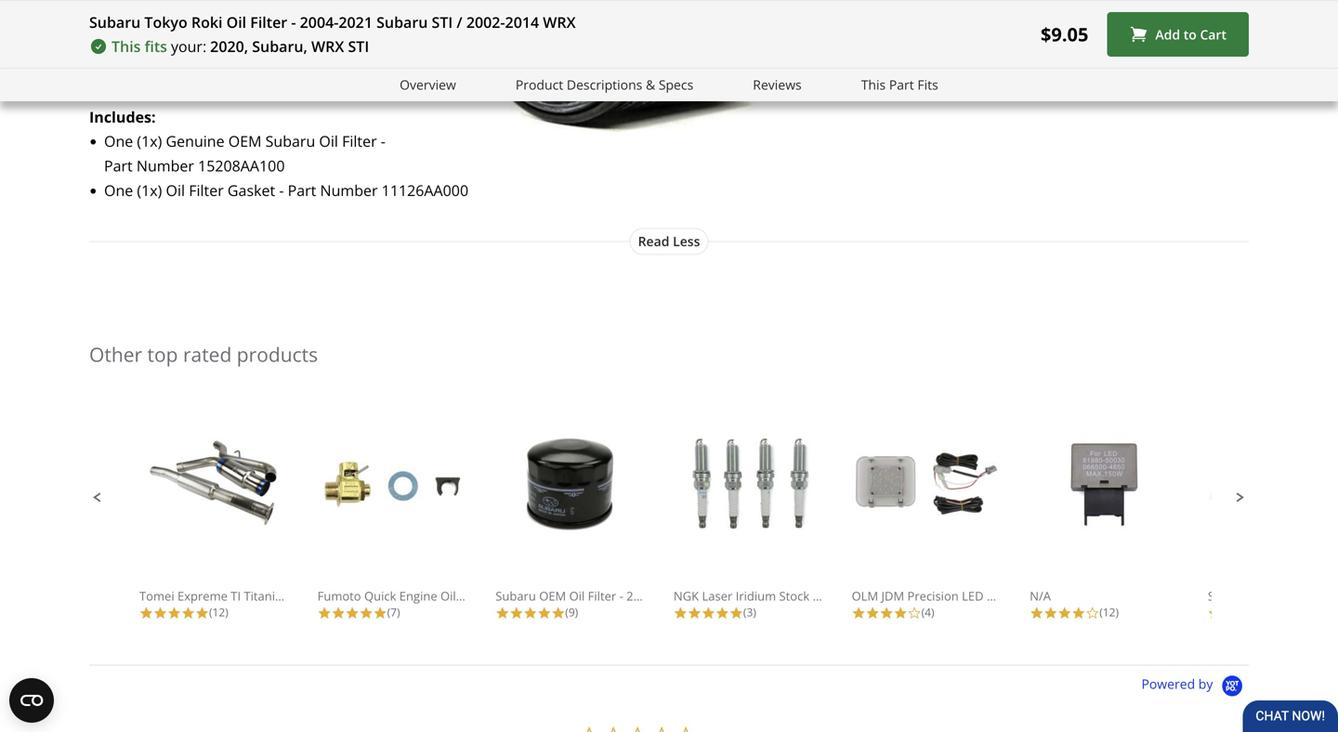 Task type: describe. For each thing, give the bounding box(es) containing it.
(4)
[[922, 605, 935, 620]]

subispeed facelift jdm link
[[1208, 434, 1338, 605]]

2 star image from the left
[[195, 606, 209, 620]]

subaru oem oil filter - 2015-2024... link
[[496, 434, 695, 605]]

7 total reviews element
[[318, 605, 466, 620]]

performance.
[[104, 67, 198, 87]]

replaced
[[241, 18, 305, 38]]

valve...
[[493, 588, 533, 605]]

stock
[[779, 588, 810, 605]]

- left at
[[291, 12, 296, 32]]

/
[[457, 12, 463, 32]]

add to cart
[[1156, 25, 1227, 43]]

8 star image from the left
[[524, 606, 538, 620]]

continued
[[226, 43, 296, 63]]

other
[[89, 341, 142, 368]]

gasket inside 'includes: one (1x) genuine oem subaru oil filter - part number 15208aa100 one (1x) oil filter gasket - part number 11126aa000'
[[228, 180, 275, 200]]

tomei
[[139, 588, 174, 605]]

(9)
[[565, 605, 578, 620]]

subispeed
[[1208, 588, 1268, 605]]

other top rated products
[[89, 341, 318, 368]]

11 star image from the left
[[1072, 606, 1086, 620]]

olm jdm precision led lift gate... link
[[852, 434, 1044, 605]]

product
[[516, 76, 564, 93]]

engine
[[400, 588, 437, 605]]

expreme
[[178, 588, 228, 605]]

filter inside the subaru oem oil filter - 2015-2024... link
[[588, 588, 616, 605]]

1 vertical spatial sti
[[348, 36, 369, 56]]

9 total reviews element
[[496, 605, 644, 620]]

0 vertical spatial sti
[[432, 12, 453, 32]]

ti
[[231, 588, 241, 605]]

includes: one (1x) genuine oem subaru oil filter - part number 15208aa100 one (1x) oil filter gasket - part number 11126aa000
[[89, 107, 469, 200]]

11 star image from the left
[[702, 606, 716, 620]]

2 empty star image from the left
[[626, 722, 650, 732]]

1 empty star image from the left
[[602, 722, 626, 732]]

tomei expreme ti titanium cat-back... link
[[139, 434, 356, 605]]

iridium
[[736, 588, 776, 605]]

subispeed facelift jdm 
[[1208, 588, 1338, 605]]

11126aa000
[[382, 180, 469, 200]]

top
[[147, 341, 178, 368]]

3 empty star image from the left
[[650, 722, 674, 732]]

laser
[[702, 588, 733, 605]]

optimal
[[300, 43, 353, 63]]

your:
[[171, 36, 207, 56]]

lift
[[987, 588, 1005, 605]]

overview
[[400, 76, 456, 93]]

led
[[962, 588, 984, 605]]

1 horizontal spatial wrx
[[543, 12, 576, 32]]

fits
[[145, 36, 167, 56]]

change,
[[104, 43, 158, 63]]

fumoto quick engine oil drain valve... link
[[318, 434, 533, 605]]

2004-
[[300, 12, 339, 32]]

this part fits link
[[861, 74, 939, 96]]

tomei expreme ti titanium cat-back...
[[139, 588, 356, 605]]

1 one from the top
[[104, 131, 133, 151]]

:
[[234, 18, 237, 38]]

facelift
[[1271, 588, 1311, 605]]

9 star image from the left
[[538, 606, 551, 620]]

- down 15208aa100
[[279, 180, 284, 200]]

oil down optimal
[[319, 131, 338, 151]]

reviews link
[[753, 74, 802, 96]]

includes:
[[89, 107, 156, 127]]

subaru oem oil filter - 2015-2024...
[[496, 588, 695, 605]]

tokyo
[[144, 12, 187, 32]]

5 star image from the left
[[510, 606, 524, 620]]

7 star image from the left
[[688, 606, 702, 620]]

reviews
[[753, 76, 802, 93]]

cat-
[[297, 588, 319, 605]]

1 vertical spatial oem
[[539, 588, 566, 605]]

6 star image from the left
[[674, 606, 688, 620]]

range...
[[843, 588, 887, 605]]

10 star image from the left
[[1058, 606, 1072, 620]]

by
[[1199, 675, 1213, 693]]

heat
[[813, 588, 840, 605]]

$9.05
[[1041, 21, 1089, 47]]

oil
[[363, 18, 379, 38]]

subaru tokyo roki oil filter - 2004-2021 subaru sti / 2002-2014 wrx
[[89, 12, 576, 32]]

to
[[1184, 25, 1197, 43]]

0 horizontal spatial gasket
[[104, 18, 156, 38]]

rated
[[183, 341, 232, 368]]

ngk laser iridium stock heat range...
[[674, 588, 887, 605]]

12 total reviews element for tomei expreme ti titanium cat-back...
[[139, 605, 288, 620]]

0 horizontal spatial wrx
[[311, 36, 344, 56]]

fumoto quick engine oil drain valve...
[[318, 588, 533, 605]]

7 star image from the left
[[373, 606, 387, 620]]

10 star image from the left
[[551, 606, 565, 620]]

product descriptions & specs link
[[516, 74, 694, 96]]

3 star image from the left
[[181, 606, 195, 620]]

gate...
[[1008, 588, 1044, 605]]



Task type: vqa. For each thing, say whether or not it's contained in the screenshot.


Task type: locate. For each thing, give the bounding box(es) containing it.
back...
[[319, 588, 356, 605]]

part
[[889, 76, 914, 93], [104, 156, 133, 176], [288, 180, 316, 200]]

(12) for tomei expreme ti titanium cat-back...
[[209, 605, 228, 620]]

1 horizontal spatial oem
[[539, 588, 566, 605]]

less
[[673, 233, 700, 250]]

sti left /
[[432, 12, 453, 32]]

0 vertical spatial this
[[112, 36, 141, 56]]

quick
[[364, 588, 396, 605]]

12 total reviews element
[[139, 605, 288, 620], [1030, 605, 1179, 620]]

2020,
[[210, 36, 248, 56]]

subaru,
[[252, 36, 308, 56]]

each
[[326, 18, 359, 38]]

cart
[[1200, 25, 1227, 43]]

open widget image
[[9, 679, 54, 723]]

1 horizontal spatial part
[[288, 180, 316, 200]]

1 star image from the left
[[139, 606, 153, 620]]

4 star image from the left
[[496, 606, 510, 620]]

n/a link
[[1030, 434, 1179, 605]]

add
[[1156, 25, 1181, 43]]

2 jdm from the left
[[1314, 588, 1337, 605]]

0 horizontal spatial sti
[[348, 36, 369, 56]]

2021
[[339, 12, 373, 32]]

1 horizontal spatial this
[[861, 76, 886, 93]]

olm
[[852, 588, 879, 605]]

15 star image from the left
[[894, 606, 908, 620]]

5 star image from the left
[[345, 606, 359, 620]]

(7)
[[387, 605, 400, 620]]

2002-
[[466, 12, 505, 32]]

2 horizontal spatial part
[[889, 76, 914, 93]]

2 12 total reviews element from the left
[[1030, 605, 1179, 620]]

1 (12) from the left
[[209, 605, 228, 620]]

1 horizontal spatial sti
[[432, 12, 453, 32]]

overview link
[[400, 74, 456, 96]]

14 star image from the left
[[866, 606, 880, 620]]

this for this part fits
[[861, 76, 886, 93]]

(12) for n/a
[[1100, 605, 1119, 620]]

powered by
[[1142, 675, 1217, 693]]

0 vertical spatial (1x)
[[137, 131, 162, 151]]

olm jdm precision led lift gate...
[[852, 588, 1044, 605]]

powered
[[1142, 675, 1195, 693]]

oem up 15208aa100
[[228, 131, 262, 151]]

oil up this fits your: 2020, subaru, wrx sti
[[226, 12, 246, 32]]

1 star image from the left
[[153, 606, 167, 620]]

2 one from the top
[[104, 180, 133, 200]]

read less
[[638, 233, 700, 250]]

(12) right n/a at bottom
[[1100, 605, 1119, 620]]

6 star image from the left
[[359, 606, 373, 620]]

- left 2015-
[[620, 588, 623, 605]]

wrx down subaru tokyo roki oil filter - 2004-2021 subaru sti / 2002-2014 wrx
[[311, 36, 344, 56]]

12 star image from the left
[[716, 606, 730, 620]]

12 total reviews element for n/a
[[1030, 605, 1179, 620]]

1 vertical spatial this
[[861, 76, 886, 93]]

0 vertical spatial number
[[137, 156, 194, 176]]

17 star image from the left
[[1044, 606, 1058, 620]]

powered by link
[[1142, 675, 1249, 698]]

2 (1x) from the top
[[137, 180, 162, 200]]

number left 11126aa000
[[320, 180, 378, 200]]

0 horizontal spatial 12 total reviews element
[[139, 605, 288, 620]]

0 horizontal spatial this
[[112, 36, 141, 56]]

oil down genuine in the left of the page
[[166, 180, 185, 200]]

fumoto
[[318, 588, 361, 605]]

this
[[112, 36, 141, 56], [861, 76, 886, 93]]

-
[[291, 12, 296, 32], [381, 131, 386, 151], [279, 180, 284, 200], [620, 588, 623, 605]]

wrx right 2014
[[543, 12, 576, 32]]

filter
[[250, 12, 287, 32], [342, 131, 377, 151], [189, 180, 224, 200], [588, 588, 616, 605]]

0 horizontal spatial jdm
[[882, 588, 905, 605]]

empty star image
[[908, 606, 922, 620], [1086, 606, 1100, 620], [577, 722, 602, 732], [674, 722, 698, 732]]

2024...
[[658, 588, 695, 605]]

- up 11126aa000
[[381, 131, 386, 151]]

1 horizontal spatial (12)
[[1100, 605, 1119, 620]]

0 horizontal spatial oem
[[228, 131, 262, 151]]

1 vertical spatial gasket
[[228, 180, 275, 200]]

2 total reviews element
[[1208, 605, 1338, 620]]

1 horizontal spatial jdm
[[1314, 588, 1337, 605]]

product descriptions & specs
[[516, 76, 694, 93]]

this left fits
[[861, 76, 886, 93]]

1 12 total reviews element from the left
[[139, 605, 288, 620]]

fits
[[918, 76, 939, 93]]

0 horizontal spatial number
[[137, 156, 194, 176]]

oil left drain
[[441, 588, 456, 605]]

roki
[[191, 12, 223, 32]]

number down genuine in the left of the page
[[137, 156, 194, 176]]

jdm right facelift
[[1314, 588, 1337, 605]]

0 vertical spatial part
[[889, 76, 914, 93]]

jdm right 'olm'
[[882, 588, 905, 605]]

wrx
[[543, 12, 576, 32], [311, 36, 344, 56]]

empty star image
[[602, 722, 626, 732], [626, 722, 650, 732], [650, 722, 674, 732]]

8 star image from the left
[[730, 606, 744, 620]]

4 total reviews element
[[852, 605, 1001, 620]]

0 vertical spatial oem
[[228, 131, 262, 151]]

oem right the 'valve...'
[[539, 588, 566, 605]]

add to cart button
[[1107, 12, 1249, 57]]

precision
[[908, 588, 959, 605]]

descriptions
[[567, 76, 643, 93]]

1 vertical spatial part
[[104, 156, 133, 176]]

16 star image from the left
[[1030, 606, 1044, 620]]

ngk
[[674, 588, 699, 605]]

1 jdm from the left
[[882, 588, 905, 605]]

products
[[237, 341, 318, 368]]

gasket (included)
[[104, 18, 234, 38]]

number
[[137, 156, 194, 176], [320, 180, 378, 200]]

1 vertical spatial one
[[104, 180, 133, 200]]

part inside this part fits link
[[889, 76, 914, 93]]

subaru up 15208aa100
[[265, 131, 315, 151]]

3 total reviews element
[[674, 605, 823, 620]]

gasket up change,
[[104, 18, 156, 38]]

3 star image from the left
[[318, 606, 331, 620]]

4 star image from the left
[[331, 606, 345, 620]]

1 horizontal spatial gasket
[[228, 180, 275, 200]]

gasket down 15208aa100
[[228, 180, 275, 200]]

this left the fits
[[112, 36, 141, 56]]

titanium
[[244, 588, 294, 605]]

0 vertical spatial one
[[104, 131, 133, 151]]

genuine
[[166, 131, 225, 151]]

(12)
[[209, 605, 228, 620], [1100, 605, 1119, 620]]

oil
[[226, 12, 246, 32], [319, 131, 338, 151], [166, 180, 185, 200], [441, 588, 456, 605], [569, 588, 585, 605]]

13 star image from the left
[[852, 606, 866, 620]]

gasket
[[104, 18, 156, 38], [228, 180, 275, 200]]

0 vertical spatial gasket
[[104, 18, 156, 38]]

9 star image from the left
[[880, 606, 894, 620]]

: replaced at each oil change, ensuring continued optimal performance.
[[104, 18, 379, 87]]

2015-
[[627, 588, 658, 605]]

(included)
[[160, 18, 234, 38]]

star image
[[153, 606, 167, 620], [167, 606, 181, 620], [181, 606, 195, 620], [496, 606, 510, 620], [510, 606, 524, 620], [674, 606, 688, 620], [688, 606, 702, 620], [730, 606, 744, 620], [880, 606, 894, 620], [1058, 606, 1072, 620], [1072, 606, 1086, 620]]

(12) left ti
[[209, 605, 228, 620]]

n/a
[[1030, 588, 1051, 605]]

this part fits
[[861, 76, 939, 93]]

oem inside 'includes: one (1x) genuine oem subaru oil filter - part number 15208aa100 one (1x) oil filter gasket - part number 11126aa000'
[[228, 131, 262, 151]]

jdm
[[882, 588, 905, 605], [1314, 588, 1337, 605]]

18 star image from the left
[[1208, 606, 1222, 620]]

(1x)
[[137, 131, 162, 151], [137, 180, 162, 200]]

specs
[[659, 76, 694, 93]]

this fits your: 2020, subaru, wrx sti
[[112, 36, 369, 56]]

0 vertical spatial wrx
[[543, 12, 576, 32]]

1 vertical spatial wrx
[[311, 36, 344, 56]]

1 vertical spatial number
[[320, 180, 378, 200]]

2014
[[505, 12, 539, 32]]

oil right the 'valve...'
[[569, 588, 585, 605]]

&
[[646, 76, 655, 93]]

subaru right 2021
[[377, 12, 428, 32]]

1 (1x) from the top
[[137, 131, 162, 151]]

0 horizontal spatial (12)
[[209, 605, 228, 620]]

read
[[638, 233, 670, 250]]

2 (12) from the left
[[1100, 605, 1119, 620]]

drain
[[459, 588, 490, 605]]

(3)
[[744, 605, 756, 620]]

sti
[[432, 12, 453, 32], [348, 36, 369, 56]]

1 horizontal spatial 12 total reviews element
[[1030, 605, 1179, 620]]

1 vertical spatial (1x)
[[137, 180, 162, 200]]

15208aa100
[[198, 156, 285, 176]]

at
[[308, 18, 322, 38]]

subaru right drain
[[496, 588, 536, 605]]

2 star image from the left
[[167, 606, 181, 620]]

subaru up change,
[[89, 12, 141, 32]]

ngk laser iridium stock heat range... link
[[674, 434, 887, 605]]

one
[[104, 131, 133, 151], [104, 180, 133, 200]]

1 horizontal spatial number
[[320, 180, 378, 200]]

0 horizontal spatial part
[[104, 156, 133, 176]]

star image
[[139, 606, 153, 620], [195, 606, 209, 620], [318, 606, 331, 620], [331, 606, 345, 620], [345, 606, 359, 620], [359, 606, 373, 620], [373, 606, 387, 620], [524, 606, 538, 620], [538, 606, 551, 620], [551, 606, 565, 620], [702, 606, 716, 620], [716, 606, 730, 620], [852, 606, 866, 620], [866, 606, 880, 620], [894, 606, 908, 620], [1030, 606, 1044, 620], [1044, 606, 1058, 620], [1208, 606, 1222, 620]]

sti down 2021
[[348, 36, 369, 56]]

subaru inside 'includes: one (1x) genuine oem subaru oil filter - part number 15208aa100 one (1x) oil filter gasket - part number 11126aa000'
[[265, 131, 315, 151]]

ensuring
[[162, 43, 223, 63]]

2 vertical spatial part
[[288, 180, 316, 200]]

this for this fits your: 2020, subaru, wrx sti
[[112, 36, 141, 56]]



